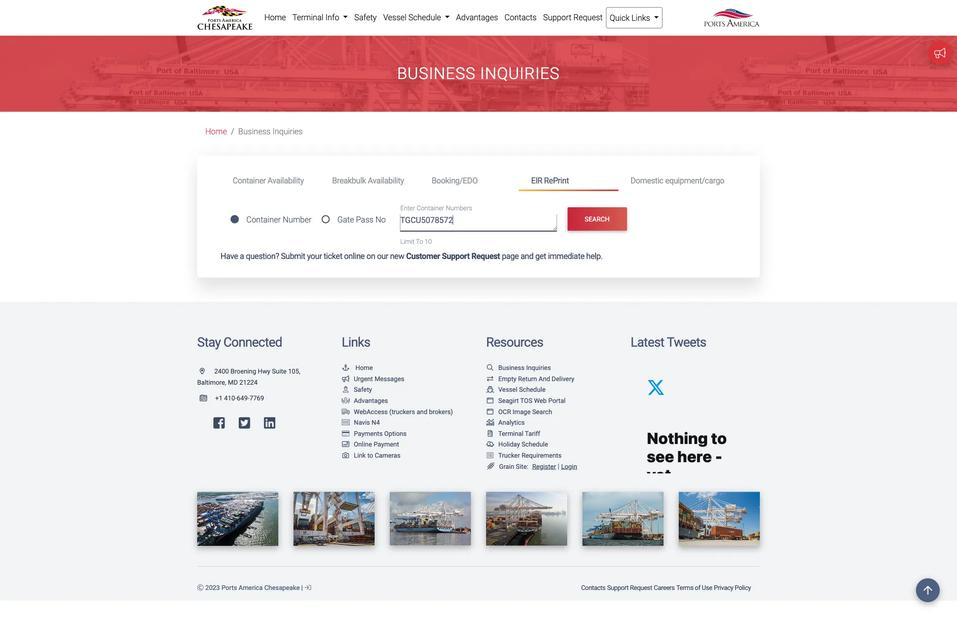 Task type: describe. For each thing, give the bounding box(es) containing it.
copyright image
[[197, 585, 204, 591]]

browser image for seagirt
[[487, 398, 495, 404]]

container number
[[247, 215, 312, 224]]

bells image
[[487, 441, 495, 448]]

list alt image
[[487, 452, 495, 459]]

go to top image
[[917, 579, 941, 603]]

register
[[533, 463, 556, 470]]

domestic
[[631, 176, 664, 185]]

+1
[[215, 395, 223, 402]]

payment
[[374, 441, 399, 449]]

chesapeake
[[265, 584, 300, 592]]

1 horizontal spatial support request link
[[607, 579, 654, 597]]

ticket
[[324, 252, 343, 261]]

schedule for right vessel schedule link
[[519, 386, 546, 394]]

register link
[[531, 463, 556, 470]]

get
[[536, 252, 547, 261]]

0 horizontal spatial request
[[472, 252, 500, 261]]

649-
[[237, 395, 250, 402]]

payments
[[354, 430, 383, 438]]

web
[[534, 397, 547, 405]]

hand receiving image
[[342, 398, 350, 404]]

domestic equipment/cargo
[[631, 176, 725, 185]]

submit
[[281, 252, 306, 261]]

2 horizontal spatial request
[[631, 584, 653, 592]]

and
[[539, 375, 551, 383]]

schedule for holiday schedule link
[[522, 441, 549, 449]]

link to cameras
[[354, 452, 401, 459]]

messages
[[375, 375, 405, 383]]

1 horizontal spatial support
[[544, 12, 572, 22]]

anchor image
[[342, 365, 350, 371]]

seagirt
[[499, 397, 519, 405]]

0 horizontal spatial home link
[[205, 127, 227, 136]]

seagirt tos web portal link
[[487, 397, 566, 405]]

no
[[376, 215, 386, 224]]

have
[[221, 252, 238, 261]]

browser image for ocr
[[487, 409, 495, 415]]

1 vertical spatial inquiries
[[273, 127, 303, 136]]

suite
[[272, 368, 287, 375]]

a
[[240, 252, 244, 261]]

reprint
[[545, 176, 569, 185]]

0 horizontal spatial support
[[442, 252, 470, 261]]

breakbulk availability link
[[320, 171, 420, 190]]

sign in image
[[305, 585, 311, 591]]

search inside button
[[585, 215, 610, 223]]

home link for terminal info "link"
[[261, 7, 289, 27]]

2 vertical spatial business inquiries
[[499, 364, 551, 372]]

bullhorn image
[[342, 376, 350, 382]]

1 vertical spatial business inquiries
[[238, 127, 303, 136]]

home link for urgent messages link
[[342, 364, 373, 372]]

1 vertical spatial safety
[[354, 386, 372, 394]]

0 vertical spatial inquiries
[[481, 64, 560, 83]]

n4
[[372, 419, 380, 427]]

empty
[[499, 375, 517, 383]]

safety link for terminal info "link"
[[351, 7, 380, 27]]

quick
[[610, 13, 630, 23]]

empty return and delivery
[[499, 375, 575, 383]]

of
[[695, 584, 701, 592]]

1 vertical spatial vessel
[[499, 386, 518, 394]]

portal
[[549, 397, 566, 405]]

container for container number
[[247, 215, 281, 224]]

7769
[[250, 395, 264, 402]]

privacy
[[714, 584, 734, 592]]

credit card front image
[[342, 441, 350, 448]]

navis
[[354, 419, 370, 427]]

support request
[[544, 12, 603, 22]]

credit card image
[[342, 430, 350, 437]]

facebook square image
[[214, 417, 225, 430]]

numbers
[[446, 204, 473, 212]]

availability for container availability
[[268, 176, 304, 185]]

page
[[502, 252, 519, 261]]

eir reprint
[[532, 176, 569, 185]]

webaccess
[[354, 408, 388, 416]]

0 horizontal spatial vessel schedule link
[[380, 7, 453, 27]]

image
[[513, 408, 531, 416]]

terminal info
[[293, 12, 342, 22]]

resources
[[487, 335, 544, 350]]

latest tweets
[[631, 335, 707, 350]]

contacts for contacts support request careers terms of use privacy policy
[[582, 584, 606, 592]]

trucker requirements link
[[487, 452, 562, 459]]

urgent messages link
[[342, 375, 405, 383]]

broening
[[231, 368, 256, 375]]

breakbulk availability
[[332, 176, 404, 185]]

navis n4
[[354, 419, 380, 427]]

info
[[326, 12, 340, 22]]

user hard hat image
[[342, 387, 350, 393]]

exchange image
[[487, 376, 495, 382]]

container availability
[[233, 176, 304, 185]]

booking/edo link
[[420, 171, 519, 190]]

safety link for urgent messages link
[[342, 386, 372, 394]]

options
[[385, 430, 407, 438]]

linkedin image
[[264, 417, 276, 430]]

online
[[344, 252, 365, 261]]

terminal tariff link
[[487, 430, 541, 438]]

0 vertical spatial vessel
[[384, 12, 407, 22]]

+1 410-649-7769
[[215, 395, 264, 402]]

requirements
[[522, 452, 562, 459]]

our
[[377, 252, 389, 261]]

customer
[[406, 252, 440, 261]]

webaccess (truckers and brokers)
[[354, 408, 453, 416]]

2 vertical spatial inquiries
[[527, 364, 551, 372]]

ports
[[222, 584, 237, 592]]

search image
[[487, 365, 495, 371]]

grain
[[499, 463, 515, 470]]

10
[[425, 238, 432, 245]]

0 vertical spatial links
[[632, 13, 651, 23]]

twitter square image
[[239, 417, 250, 430]]

stay connected
[[197, 335, 282, 350]]

1 vertical spatial search
[[533, 408, 553, 416]]

2023
[[205, 584, 220, 592]]

holiday schedule
[[499, 441, 549, 449]]

2023 ports america chesapeake |
[[204, 584, 305, 592]]

delivery
[[552, 375, 575, 383]]

file invoice image
[[487, 430, 495, 437]]

quick links link
[[606, 7, 663, 28]]

0 horizontal spatial home
[[205, 127, 227, 136]]

+1 410-649-7769 link
[[197, 395, 264, 402]]

eir
[[532, 176, 543, 185]]

terminal for terminal tariff
[[499, 430, 524, 438]]

0 vertical spatial business inquiries
[[397, 64, 560, 83]]

empty return and delivery link
[[487, 375, 575, 383]]

0 vertical spatial and
[[521, 252, 534, 261]]

site:
[[516, 463, 529, 470]]



Task type: vqa. For each thing, say whether or not it's contained in the screenshot.
Payments
yes



Task type: locate. For each thing, give the bounding box(es) containing it.
gate pass no
[[338, 215, 386, 224]]

analytics
[[499, 419, 525, 427]]

phone office image
[[200, 395, 215, 402]]

terms
[[677, 584, 694, 592]]

and left brokers)
[[417, 408, 428, 416]]

container up container number
[[233, 176, 266, 185]]

0 horizontal spatial |
[[302, 584, 303, 592]]

0 horizontal spatial business
[[238, 127, 271, 136]]

breakbulk
[[332, 176, 366, 185]]

and
[[521, 252, 534, 261], [417, 408, 428, 416]]

1 horizontal spatial home
[[265, 12, 286, 22]]

terms of use link
[[676, 579, 714, 597]]

advantages inside advantages link
[[456, 12, 498, 22]]

410-
[[224, 395, 237, 402]]

0 vertical spatial vessel schedule
[[384, 12, 443, 22]]

connected
[[224, 335, 282, 350]]

ocr image search
[[499, 408, 553, 416]]

2 vertical spatial container
[[247, 215, 281, 224]]

0 vertical spatial support
[[544, 12, 572, 22]]

container availability link
[[221, 171, 320, 190]]

2 horizontal spatial business
[[499, 364, 525, 372]]

container storage image
[[342, 420, 350, 426]]

login link
[[562, 463, 578, 470]]

0 vertical spatial vessel schedule link
[[380, 7, 453, 27]]

2 horizontal spatial support
[[608, 584, 629, 592]]

Enter Container Numbers text field
[[401, 214, 557, 231]]

safety link right info
[[351, 7, 380, 27]]

tariff
[[525, 430, 541, 438]]

1 horizontal spatial advantages link
[[453, 7, 502, 27]]

0 horizontal spatial search
[[533, 408, 553, 416]]

enter
[[401, 204, 416, 212]]

tweets
[[667, 335, 707, 350]]

browser image down the ship image
[[487, 398, 495, 404]]

safety right info
[[355, 12, 377, 22]]

safety link
[[351, 7, 380, 27], [342, 386, 372, 394]]

0 horizontal spatial availability
[[268, 176, 304, 185]]

latest
[[631, 335, 665, 350]]

links
[[632, 13, 651, 23], [342, 335, 371, 350]]

1 horizontal spatial business
[[397, 64, 476, 83]]

online
[[354, 441, 372, 449]]

0 vertical spatial search
[[585, 215, 610, 223]]

1 vertical spatial vessel schedule
[[499, 386, 546, 394]]

1 horizontal spatial availability
[[368, 176, 404, 185]]

1 vertical spatial |
[[302, 584, 303, 592]]

1 vertical spatial contacts link
[[581, 579, 607, 597]]

ocr
[[499, 408, 511, 416]]

1 vertical spatial contacts
[[582, 584, 606, 592]]

1 vertical spatial support request link
[[607, 579, 654, 597]]

1 vertical spatial home
[[205, 127, 227, 136]]

equipment/cargo
[[666, 176, 725, 185]]

1 availability from the left
[[268, 176, 304, 185]]

1 vertical spatial container
[[417, 204, 445, 212]]

1 horizontal spatial request
[[574, 12, 603, 22]]

links right quick
[[632, 13, 651, 23]]

1 horizontal spatial and
[[521, 252, 534, 261]]

0 horizontal spatial advantages
[[354, 397, 388, 405]]

safety down urgent
[[354, 386, 372, 394]]

0 vertical spatial home
[[265, 12, 286, 22]]

1 horizontal spatial |
[[558, 462, 560, 471]]

0 vertical spatial safety
[[355, 12, 377, 22]]

wheat image
[[487, 463, 496, 470]]

payments options
[[354, 430, 407, 438]]

0 vertical spatial business
[[397, 64, 476, 83]]

2400 broening hwy suite 105, baltimore, md 21224 link
[[197, 368, 301, 386]]

enter container numbers
[[401, 204, 473, 212]]

1 vertical spatial terminal
[[499, 430, 524, 438]]

privacy policy link
[[714, 579, 752, 597]]

business inquiries link
[[487, 364, 551, 372]]

urgent messages
[[354, 375, 405, 383]]

1 vertical spatial home link
[[205, 127, 227, 136]]

online payment link
[[342, 441, 399, 449]]

1 vertical spatial business
[[238, 127, 271, 136]]

2 browser image from the top
[[487, 409, 495, 415]]

baltimore,
[[197, 379, 226, 386]]

cameras
[[375, 452, 401, 459]]

1 horizontal spatial vessel
[[499, 386, 518, 394]]

domestic equipment/cargo link
[[619, 171, 737, 190]]

0 horizontal spatial support request link
[[540, 7, 606, 27]]

2 horizontal spatial home
[[356, 364, 373, 372]]

gate
[[338, 215, 354, 224]]

contacts for contacts
[[505, 12, 537, 22]]

21224
[[240, 379, 258, 386]]

0 vertical spatial advantages
[[456, 12, 498, 22]]

advantages link
[[453, 7, 502, 27], [342, 397, 388, 405]]

2 vertical spatial home
[[356, 364, 373, 372]]

2 vertical spatial support
[[608, 584, 629, 592]]

0 vertical spatial advantages link
[[453, 7, 502, 27]]

navis n4 link
[[342, 419, 380, 427]]

request left careers
[[631, 584, 653, 592]]

trucker requirements
[[499, 452, 562, 459]]

browser image up the analytics icon
[[487, 409, 495, 415]]

request left the page
[[472, 252, 500, 261]]

camera image
[[342, 452, 350, 459]]

to
[[368, 452, 373, 459]]

return
[[519, 375, 537, 383]]

availability for breakbulk availability
[[368, 176, 404, 185]]

0 vertical spatial contacts
[[505, 12, 537, 22]]

contacts link
[[502, 7, 540, 27], [581, 579, 607, 597]]

1 horizontal spatial vessel schedule
[[499, 386, 546, 394]]

number
[[283, 215, 312, 224]]

0 vertical spatial schedule
[[409, 12, 441, 22]]

1 horizontal spatial home link
[[261, 7, 289, 27]]

0 horizontal spatial terminal
[[293, 12, 324, 22]]

0 horizontal spatial links
[[342, 335, 371, 350]]

contacts support request careers terms of use privacy policy
[[582, 584, 752, 592]]

map marker alt image
[[200, 368, 213, 375]]

container right enter on the top of page
[[417, 204, 445, 212]]

support request link left quick
[[540, 7, 606, 27]]

analytics image
[[487, 420, 495, 426]]

1 vertical spatial support
[[442, 252, 470, 261]]

vessel
[[384, 12, 407, 22], [499, 386, 518, 394]]

2 vertical spatial request
[[631, 584, 653, 592]]

support request link left careers
[[607, 579, 654, 597]]

2 vertical spatial home link
[[342, 364, 373, 372]]

links up anchor icon
[[342, 335, 371, 350]]

0 horizontal spatial advantages link
[[342, 397, 388, 405]]

0 vertical spatial support request link
[[540, 7, 606, 27]]

careers link
[[654, 579, 676, 597]]

search up help.
[[585, 215, 610, 223]]

terminal info link
[[289, 7, 351, 27]]

1 horizontal spatial search
[[585, 215, 610, 223]]

browser image inside ocr image search link
[[487, 409, 495, 415]]

browser image
[[487, 398, 495, 404], [487, 409, 495, 415]]

policy
[[735, 584, 752, 592]]

request inside support request link
[[574, 12, 603, 22]]

0 vertical spatial request
[[574, 12, 603, 22]]

2400
[[214, 368, 229, 375]]

holiday
[[499, 441, 520, 449]]

1 vertical spatial and
[[417, 408, 428, 416]]

analytics link
[[487, 419, 525, 427]]

limit
[[401, 238, 415, 245]]

help.
[[587, 252, 603, 261]]

ship image
[[487, 387, 495, 393]]

| left sign in image
[[302, 584, 303, 592]]

vessel schedule inside vessel schedule link
[[384, 12, 443, 22]]

1 horizontal spatial contacts
[[582, 584, 606, 592]]

0 horizontal spatial contacts link
[[502, 7, 540, 27]]

1 vertical spatial safety link
[[342, 386, 372, 394]]

terminal down analytics
[[499, 430, 524, 438]]

availability up enter on the top of page
[[368, 176, 404, 185]]

0 horizontal spatial vessel schedule
[[384, 12, 443, 22]]

0 vertical spatial contacts link
[[502, 7, 540, 27]]

trucker
[[499, 452, 520, 459]]

terminal tariff
[[499, 430, 541, 438]]

1 horizontal spatial vessel schedule link
[[487, 386, 546, 394]]

2 vertical spatial schedule
[[522, 441, 549, 449]]

schedule
[[409, 12, 441, 22], [519, 386, 546, 394], [522, 441, 549, 449]]

1 vertical spatial vessel schedule link
[[487, 386, 546, 394]]

| left login link
[[558, 462, 560, 471]]

booking/edo
[[432, 176, 478, 185]]

request left quick
[[574, 12, 603, 22]]

search down web
[[533, 408, 553, 416]]

0 vertical spatial |
[[558, 462, 560, 471]]

availability up container number
[[268, 176, 304, 185]]

browser image inside seagirt tos web portal link
[[487, 398, 495, 404]]

america
[[239, 584, 263, 592]]

105,
[[288, 368, 301, 375]]

truck container image
[[342, 409, 350, 415]]

1 horizontal spatial advantages
[[456, 12, 498, 22]]

2 vertical spatial business
[[499, 364, 525, 372]]

0 vertical spatial home link
[[261, 7, 289, 27]]

1 horizontal spatial contacts link
[[581, 579, 607, 597]]

2 availability from the left
[[368, 176, 404, 185]]

1 horizontal spatial terminal
[[499, 430, 524, 438]]

0 vertical spatial container
[[233, 176, 266, 185]]

ocr image search link
[[487, 408, 553, 416]]

1 vertical spatial request
[[472, 252, 500, 261]]

0 vertical spatial safety link
[[351, 7, 380, 27]]

business inquiries
[[397, 64, 560, 83], [238, 127, 303, 136], [499, 364, 551, 372]]

0 horizontal spatial contacts
[[505, 12, 537, 22]]

request
[[574, 12, 603, 22], [472, 252, 500, 261], [631, 584, 653, 592]]

new
[[390, 252, 405, 261]]

0 vertical spatial terminal
[[293, 12, 324, 22]]

2400 broening hwy suite 105, baltimore, md 21224
[[197, 368, 301, 386]]

1 vertical spatial advantages link
[[342, 397, 388, 405]]

and left get
[[521, 252, 534, 261]]

advantages
[[456, 12, 498, 22], [354, 397, 388, 405]]

terminal left info
[[293, 12, 324, 22]]

question?
[[246, 252, 279, 261]]

md
[[228, 379, 238, 386]]

1 browser image from the top
[[487, 398, 495, 404]]

0 vertical spatial browser image
[[487, 398, 495, 404]]

1 vertical spatial browser image
[[487, 409, 495, 415]]

1 vertical spatial advantages
[[354, 397, 388, 405]]

business
[[397, 64, 476, 83], [238, 127, 271, 136], [499, 364, 525, 372]]

support request link
[[540, 7, 606, 27], [607, 579, 654, 597]]

container for container availability
[[233, 176, 266, 185]]

0 horizontal spatial vessel
[[384, 12, 407, 22]]

terminal inside terminal info "link"
[[293, 12, 324, 22]]

search button
[[568, 208, 628, 231]]

container left number
[[247, 215, 281, 224]]

have a question? submit your ticket online on our new customer support request page and get immediate help.
[[221, 252, 603, 261]]

1 vertical spatial schedule
[[519, 386, 546, 394]]

terminal for terminal info
[[293, 12, 324, 22]]

safety link down urgent
[[342, 386, 372, 394]]

seagirt tos web portal
[[499, 397, 566, 405]]

0 horizontal spatial and
[[417, 408, 428, 416]]

2 horizontal spatial home link
[[342, 364, 373, 372]]

eir reprint link
[[519, 171, 619, 191]]

search
[[585, 215, 610, 223], [533, 408, 553, 416]]

1 vertical spatial links
[[342, 335, 371, 350]]

support
[[544, 12, 572, 22], [442, 252, 470, 261], [608, 584, 629, 592]]

to
[[416, 238, 423, 245]]



